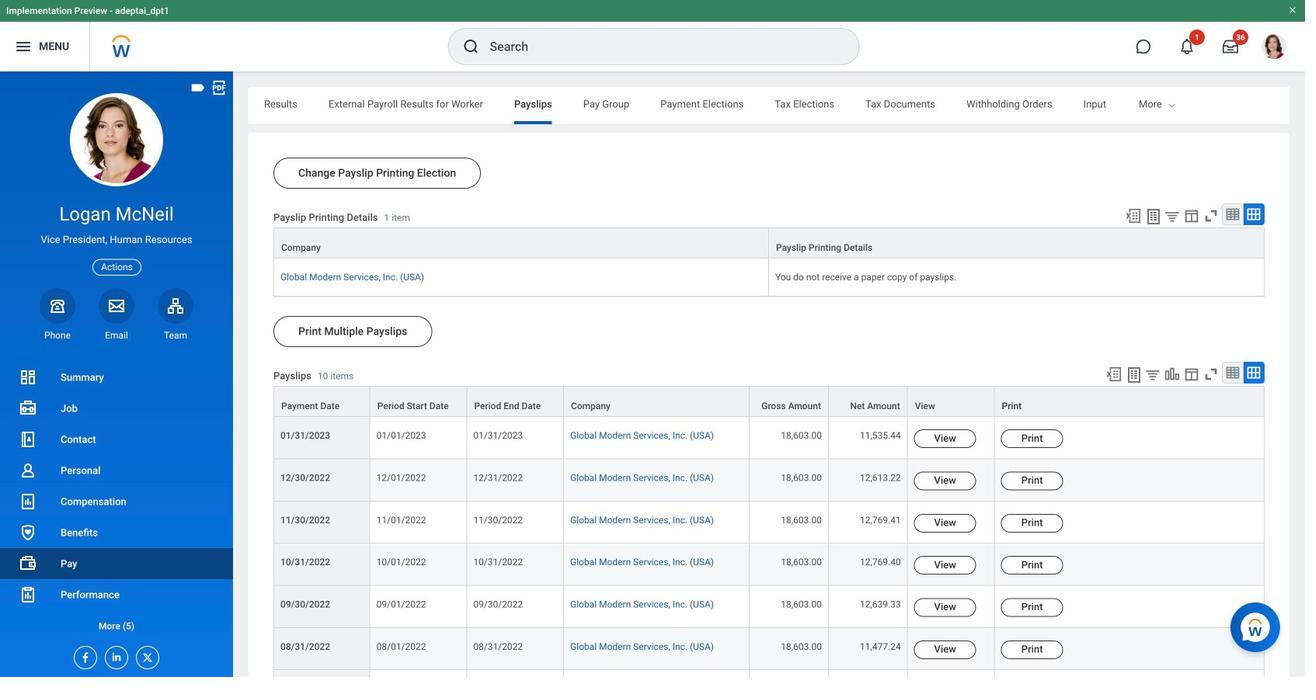 Task type: locate. For each thing, give the bounding box(es) containing it.
team logan mcneil element
[[158, 329, 193, 342]]

expand table image
[[1246, 207, 1262, 222], [1246, 365, 1262, 381]]

select to filter grid data image for export to worksheets icon
[[1144, 367, 1161, 383]]

navigation pane region
[[0, 71, 233, 677]]

summary image
[[19, 368, 37, 387]]

1 row from the top
[[273, 228, 1265, 260]]

1 horizontal spatial select to filter grid data image
[[1164, 208, 1181, 225]]

compensation image
[[19, 493, 37, 511]]

row
[[273, 228, 1265, 260], [273, 259, 1265, 297], [273, 386, 1265, 417], [273, 417, 1265, 460], [273, 460, 1265, 502], [273, 502, 1265, 544], [273, 544, 1265, 586], [273, 586, 1265, 628], [273, 628, 1265, 671], [273, 671, 1265, 677]]

mail image
[[107, 297, 126, 315]]

10 row from the top
[[273, 671, 1265, 677]]

notifications large image
[[1179, 39, 1195, 54]]

0 vertical spatial toolbar
[[1118, 204, 1265, 228]]

9 row from the top
[[273, 628, 1265, 671]]

profile logan mcneil image
[[1262, 34, 1287, 62]]

0 vertical spatial expand table image
[[1246, 207, 1262, 222]]

2 expand table image from the top
[[1246, 365, 1262, 381]]

1 vertical spatial expand table image
[[1246, 365, 1262, 381]]

phone logan mcneil element
[[40, 329, 75, 342]]

select to filter grid data image
[[1164, 208, 1181, 225], [1144, 367, 1161, 383]]

toolbar for 1st 'row' from the top of the page
[[1118, 204, 1265, 228]]

7 cell from the left
[[995, 671, 1265, 677]]

email logan mcneil element
[[99, 329, 134, 342]]

column header
[[273, 228, 769, 260]]

close environment banner image
[[1288, 5, 1297, 15]]

contact image
[[19, 430, 37, 449]]

6 cell from the left
[[908, 671, 995, 677]]

fullscreen image
[[1203, 366, 1220, 383]]

8 row from the top
[[273, 586, 1265, 628]]

1 vertical spatial toolbar
[[1099, 362, 1265, 386]]

expand table image right table image
[[1246, 207, 1262, 222]]

job image
[[19, 399, 37, 418]]

row header
[[273, 671, 370, 677]]

1 expand table image from the top
[[1246, 207, 1262, 222]]

4 cell from the left
[[750, 671, 829, 677]]

select to filter grid data image right export to worksheets image
[[1164, 208, 1181, 225]]

0 horizontal spatial select to filter grid data image
[[1144, 367, 1161, 383]]

list
[[0, 362, 233, 642]]

inbox large image
[[1223, 39, 1238, 54]]

6 row from the top
[[273, 502, 1265, 544]]

1 vertical spatial select to filter grid data image
[[1144, 367, 1161, 383]]

select to filter grid data image right export to worksheets icon
[[1144, 367, 1161, 383]]

export to excel image
[[1125, 207, 1142, 225]]

banner
[[0, 0, 1305, 71]]

cell
[[370, 671, 467, 677], [467, 671, 564, 677], [564, 671, 750, 677], [750, 671, 829, 677], [829, 671, 908, 677], [908, 671, 995, 677], [995, 671, 1265, 677]]

3 cell from the left
[[564, 671, 750, 677]]

5 row from the top
[[273, 460, 1265, 502]]

tab list
[[249, 87, 1305, 124]]

0 vertical spatial select to filter grid data image
[[1164, 208, 1181, 225]]

select to filter grid data image for export to worksheets image
[[1164, 208, 1181, 225]]

table image
[[1225, 365, 1241, 381]]

view printable version (pdf) image
[[211, 79, 228, 96]]

phone image
[[47, 297, 68, 315]]

toolbar
[[1118, 204, 1265, 228], [1099, 362, 1265, 386]]

expand table image right table icon
[[1246, 365, 1262, 381]]



Task type: vqa. For each thing, say whether or not it's contained in the screenshot.
action bar region
no



Task type: describe. For each thing, give the bounding box(es) containing it.
facebook image
[[75, 647, 92, 664]]

export to worksheets image
[[1144, 207, 1163, 226]]

2 cell from the left
[[467, 671, 564, 677]]

view team image
[[166, 297, 185, 315]]

tag image
[[190, 79, 207, 96]]

5 cell from the left
[[829, 671, 908, 677]]

x image
[[137, 647, 154, 664]]

click to view/edit grid preferences image
[[1183, 207, 1200, 225]]

click to view/edit grid preferences image
[[1183, 366, 1200, 383]]

expand table image for table icon
[[1246, 365, 1262, 381]]

table image
[[1225, 207, 1241, 222]]

2 row from the top
[[273, 259, 1265, 297]]

Search Workday  search field
[[490, 30, 827, 64]]

expand table image for table image
[[1246, 207, 1262, 222]]

benefits image
[[19, 524, 37, 542]]

toolbar for eighth 'row' from the bottom
[[1099, 362, 1265, 386]]

linkedin image
[[106, 647, 123, 663]]

7 row from the top
[[273, 544, 1265, 586]]

personal image
[[19, 461, 37, 480]]

1 cell from the left
[[370, 671, 467, 677]]

search image
[[462, 37, 481, 56]]

export to excel image
[[1106, 366, 1123, 383]]

performance image
[[19, 586, 37, 604]]

4 row from the top
[[273, 417, 1265, 460]]

pay image
[[19, 555, 37, 573]]

3 row from the top
[[273, 386, 1265, 417]]

justify image
[[14, 37, 33, 56]]

export to worksheets image
[[1125, 366, 1144, 385]]

fullscreen image
[[1203, 207, 1220, 225]]



